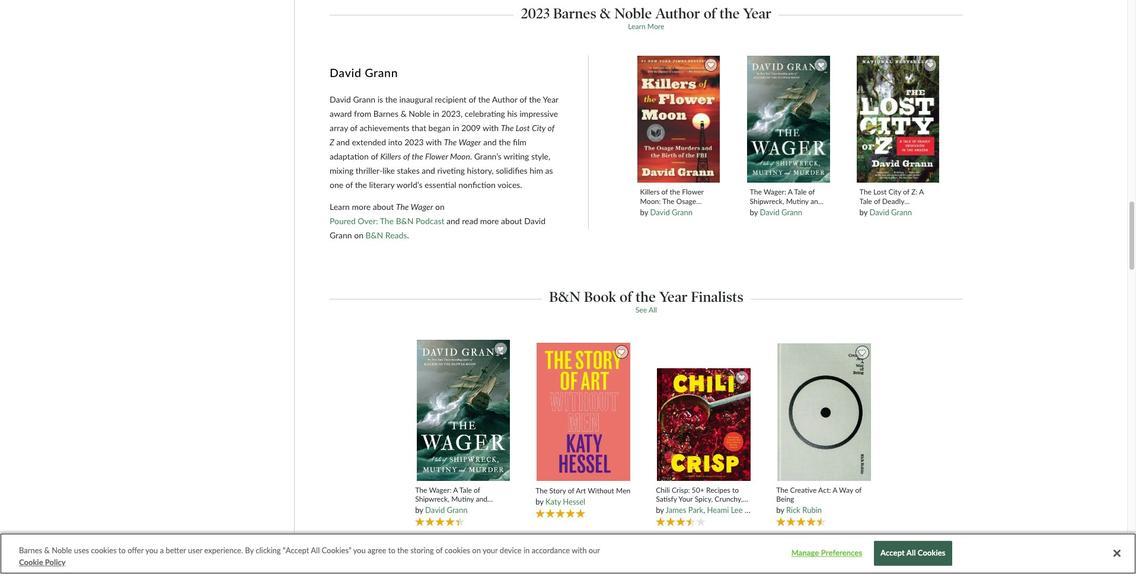 Task type: vqa. For each thing, say whether or not it's contained in the screenshot.


Task type: locate. For each thing, give the bounding box(es) containing it.
0 horizontal spatial (2023
[[441, 504, 459, 513]]

2 horizontal spatial on
[[472, 546, 481, 555]]

all
[[649, 306, 657, 315], [311, 546, 320, 555], [907, 549, 916, 558]]

cookies
[[91, 546, 117, 555], [445, 546, 471, 555]]

the inside the lost city of z: a tale of deadly obsession in the amazon
[[860, 188, 872, 197]]

city inside the lost city of z
[[532, 123, 546, 133]]

katy
[[546, 497, 561, 507]]

wager down the 2009
[[459, 137, 481, 147]]

the wager: a tale of shipwreck, mutiny and murder (2023 b&n author of the year) image
[[747, 55, 831, 183], [417, 339, 511, 482]]

b&n reads link
[[366, 230, 407, 240]]

your
[[679, 495, 693, 504]]

inaugural
[[400, 94, 433, 104]]

wager: for david grann link associated with the bottom the wager: a tale of shipwreck, mutiny and murder (2023 b&n author of the year) link
[[429, 486, 452, 495]]

a
[[160, 546, 164, 555]]

preferences
[[822, 549, 863, 558]]

2 vertical spatial noble
[[52, 546, 72, 555]]

and the film adaptation of
[[330, 137, 527, 161]]

grann inside the and read more about david grann on
[[330, 230, 352, 240]]

noble up that
[[409, 108, 431, 119]]

david
[[330, 66, 362, 80], [330, 94, 351, 104], [651, 208, 670, 217], [760, 208, 780, 217], [870, 208, 890, 217], [525, 216, 546, 226], [425, 506, 445, 515]]

0 vertical spatial killers
[[381, 151, 401, 161]]

in right "device"
[[524, 546, 530, 555]]

0 vertical spatial year
[[744, 5, 772, 22]]

book
[[584, 289, 617, 306]]

murder
[[750, 206, 774, 215], [415, 504, 439, 513]]

. grann's writing style, mixing thriller-like stakes and riveting history, solidifies him as one of the literary world's essential nonfiction voices.
[[330, 151, 553, 190]]

flower up riveting
[[425, 151, 448, 161]]

wager up podcast
[[411, 202, 433, 212]]

1 horizontal spatial about
[[501, 216, 523, 226]]

2 horizontal spatial barnes
[[553, 5, 597, 22]]

james
[[666, 506, 687, 515]]

all right the see on the bottom right
[[649, 306, 657, 315]]

1 vertical spatial murder
[[415, 504, 439, 513]]

james park link
[[666, 506, 704, 515]]

2 cookies from the left
[[445, 546, 471, 555]]

0 vertical spatial on
[[436, 202, 445, 212]]

city for the lost city of z
[[532, 123, 546, 133]]

1 horizontal spatial wager
[[459, 137, 481, 147]]

2 vertical spatial on
[[472, 546, 481, 555]]

recipient
[[435, 94, 467, 104]]

barnes inside 2023 barnes & noble author of the year learn more
[[553, 5, 597, 22]]

privacy alert dialog
[[0, 533, 1137, 574]]

you left agree
[[353, 546, 366, 555]]

learn more about the wager on poured over: the b&n podcast
[[330, 202, 445, 226]]

from
[[354, 108, 372, 119]]

2023
[[521, 5, 550, 22], [405, 137, 424, 147], [691, 555, 720, 572]]

"accept
[[283, 546, 309, 555]]

with left our
[[572, 546, 587, 555]]

0 horizontal spatial barnes
[[19, 546, 42, 555]]

act:
[[819, 486, 832, 495]]

0 vertical spatial year)
[[795, 215, 810, 224]]

voices.
[[498, 180, 523, 190]]

1 you from the left
[[145, 546, 158, 555]]

2 horizontal spatial all
[[907, 549, 916, 558]]

2 horizontal spatial year
[[744, 5, 772, 22]]

2 horizontal spatial &
[[600, 5, 611, 22]]

accept
[[881, 549, 905, 558]]

b&n inside learn more about the wager on poured over: the b&n podcast
[[396, 216, 414, 226]]

the inside 2023 barnes & noble author of the year learn more
[[720, 5, 740, 22]]

learn inside 2023 barnes & noble author of the year learn more
[[628, 22, 646, 31]]

killers up like
[[381, 151, 401, 161]]

grann
[[365, 66, 398, 80], [353, 94, 376, 104], [672, 208, 693, 217], [782, 208, 803, 217], [892, 208, 913, 217], [330, 230, 352, 240], [447, 506, 468, 515]]

experience.
[[204, 546, 243, 555]]

0 horizontal spatial wager
[[411, 202, 433, 212]]

shipwreck, for the rightmost the wager: a tale of shipwreck, mutiny and murder (2023 b&n author of the year) link david grann link
[[750, 197, 785, 206]]

0 vertical spatial with
[[483, 123, 499, 133]]

of inside b&n book of the year finalists see all
[[620, 289, 633, 306]]

0 horizontal spatial year)
[[427, 513, 443, 522]]

0 vertical spatial flower
[[425, 151, 448, 161]]

1 horizontal spatial with
[[483, 123, 499, 133]]

flower
[[425, 151, 448, 161], [682, 188, 704, 197]]

0 vertical spatial noble
[[615, 5, 652, 22]]

1 vertical spatial learn
[[330, 202, 350, 212]]

mutiny for the rightmost the wager: a tale of shipwreck, mutiny and murder (2023 b&n author of the year) link
[[787, 197, 809, 206]]

2 you from the left
[[353, 546, 366, 555]]

0 vertical spatial (2023
[[776, 206, 794, 215]]

1 horizontal spatial murder
[[750, 206, 774, 215]]

city inside the lost city of z: a tale of deadly obsession in the amazon
[[889, 188, 902, 197]]

with down celebrating at left top
[[483, 123, 499, 133]]

2 vertical spatial year
[[660, 289, 688, 306]]

to inside chili crisp: 50+ recipes to satisfy your spicy, crunchy, garlicky cravings
[[733, 486, 739, 495]]

about up the poured over: the b&n podcast link
[[373, 202, 394, 212]]

0 vertical spatial wager:
[[764, 188, 787, 197]]

0 vertical spatial the wager: a tale of shipwreck, mutiny and murder (2023 b&n author of the year)
[[750, 188, 823, 224]]

with for impressive
[[483, 123, 499, 133]]

by
[[641, 208, 649, 217], [750, 208, 758, 217], [860, 208, 868, 217], [536, 497, 544, 507], [415, 506, 423, 515], [656, 506, 664, 515], [777, 506, 785, 515]]

the creative act: a way of being image
[[778, 343, 872, 482]]

in down deadly
[[895, 206, 901, 215]]

barnes
[[553, 5, 597, 22], [374, 108, 399, 119], [19, 546, 42, 555]]

as
[[546, 165, 553, 176]]

david grann link
[[651, 208, 693, 217], [760, 208, 803, 217], [870, 208, 913, 217], [425, 506, 468, 515]]

0 horizontal spatial you
[[145, 546, 158, 555]]

cookies right uses
[[91, 546, 117, 555]]

wager inside learn more about the wager on poured over: the b&n podcast
[[411, 202, 433, 212]]

b&n
[[796, 206, 812, 215], [396, 216, 414, 226], [366, 230, 383, 240], [549, 289, 581, 306], [461, 504, 477, 513]]

stakes
[[397, 165, 420, 176]]

2009
[[462, 123, 481, 133]]

year
[[744, 5, 772, 22], [543, 94, 559, 104], [660, 289, 688, 306]]

0 vertical spatial lost
[[516, 123, 530, 133]]

1 horizontal spatial all
[[649, 306, 657, 315]]

more right read
[[481, 216, 499, 226]]

extended
[[352, 137, 386, 147]]

1 horizontal spatial more
[[481, 216, 499, 226]]

podcast
[[416, 216, 445, 226]]

of inside the creative act: a way of being by rick rubin
[[856, 486, 862, 495]]

cookies left the your
[[445, 546, 471, 555]]

crisp:
[[672, 486, 690, 495]]

recipes
[[707, 486, 731, 495]]

the inside barnes & noble uses cookies to offer you a better user experience. by clicking "accept all cookies" you agree to the storing of cookies on your device in accordance with our cookie policy
[[398, 546, 409, 555]]

1 vertical spatial flower
[[682, 188, 704, 197]]

him
[[530, 165, 543, 176]]

you left a at left bottom
[[145, 546, 158, 555]]

of inside barnes & noble uses cookies to offer you a better user experience. by clicking "accept all cookies" you agree to the storing of cookies on your device in accordance with our cookie policy
[[436, 546, 443, 555]]

1 vertical spatial &
[[401, 108, 407, 119]]

the inside and the film adaptation of
[[499, 137, 511, 147]]

learn up poured
[[330, 202, 350, 212]]

. left grann's
[[470, 151, 472, 161]]

0 horizontal spatial all
[[311, 546, 320, 555]]

the inside . grann's writing style, mixing thriller-like stakes and riveting history, solidifies him as one of the literary world's essential nonfiction voices.
[[355, 180, 367, 190]]

agree
[[368, 546, 387, 555]]

0 horizontal spatial lost
[[516, 123, 530, 133]]

0 horizontal spatial about
[[373, 202, 394, 212]]

.
[[470, 151, 472, 161], [407, 230, 409, 240]]

reads
[[386, 230, 407, 240]]

barnes inside david grann is the inaugural recipient of the author of the year award from barnes & noble in 2023, celebrating his impressive array of achievements that began in 2009 with
[[374, 108, 399, 119]]

of
[[704, 5, 717, 22], [469, 94, 476, 104], [520, 94, 527, 104], [350, 123, 358, 133], [548, 123, 555, 133], [371, 151, 378, 161], [403, 151, 410, 161], [346, 180, 353, 190], [662, 188, 668, 197], [809, 188, 815, 197], [904, 188, 910, 197], [875, 197, 881, 206], [641, 215, 647, 224], [774, 215, 781, 224], [620, 289, 633, 306], [474, 486, 481, 495], [856, 486, 862, 495], [568, 486, 575, 495], [502, 504, 509, 513], [436, 546, 443, 555], [675, 555, 687, 572]]

1 horizontal spatial learn
[[628, 22, 646, 31]]

1 horizontal spatial noble
[[409, 108, 431, 119]]

more up over:
[[352, 202, 371, 212]]

1 horizontal spatial lost
[[874, 188, 887, 197]]

to up "crunchy,"
[[733, 486, 739, 495]]

by david grann for david grann link associated with killers of the flower moon: the osage murders and the birth of the fbi link
[[641, 208, 693, 217]]

celebrating
[[465, 108, 505, 119]]

0 horizontal spatial the wager: a tale of shipwreck, mutiny and murder (2023 b&n author of the year) link
[[415, 486, 512, 522]]

1 horizontal spatial &
[[401, 108, 407, 119]]

0 vertical spatial the wager: a tale of shipwreck, mutiny and murder (2023 b&n author of the year) link
[[750, 188, 828, 224]]

1 vertical spatial year
[[543, 94, 559, 104]]

1 horizontal spatial mutiny
[[787, 197, 809, 206]]

2 horizontal spatial 2023
[[691, 555, 720, 572]]

0 vertical spatial murder
[[750, 206, 774, 215]]

the
[[720, 5, 740, 22], [385, 94, 397, 104], [479, 94, 491, 104], [529, 94, 541, 104], [499, 137, 511, 147], [412, 151, 423, 161], [355, 180, 367, 190], [670, 188, 681, 197], [683, 206, 693, 215], [902, 206, 913, 215], [649, 215, 659, 224], [783, 215, 793, 224], [636, 289, 656, 306], [415, 513, 426, 522], [398, 546, 409, 555]]

0 vertical spatial the wager: a tale of shipwreck, mutiny and murder (2023 b&n author of the year) image
[[747, 55, 831, 183]]

0 horizontal spatial flower
[[425, 151, 448, 161]]

all right "accept
[[311, 546, 320, 555]]

learn
[[628, 22, 646, 31], [330, 202, 350, 212]]

(2023 for david grann link associated with the bottom the wager: a tale of shipwreck, mutiny and murder (2023 b&n author of the year) link
[[441, 504, 459, 513]]

tale
[[795, 188, 807, 197], [860, 197, 873, 206], [460, 486, 472, 495]]

0 horizontal spatial noble
[[52, 546, 72, 555]]

creative
[[791, 486, 817, 495]]

1 horizontal spatial tale
[[795, 188, 807, 197]]

flower inside killers of the flower moon: the osage murders and the birth of the fbi
[[682, 188, 704, 197]]

lost for the lost city of z: a tale of deadly obsession in the amazon
[[874, 188, 887, 197]]

1 vertical spatial wager
[[411, 202, 433, 212]]

1 horizontal spatial barnes
[[374, 108, 399, 119]]

on inside learn more about the wager on poured over: the b&n podcast
[[436, 202, 445, 212]]

1 vertical spatial about
[[501, 216, 523, 226]]

writing
[[504, 151, 529, 161]]

1 vertical spatial 2023
[[405, 137, 424, 147]]

on down over:
[[354, 230, 364, 240]]

(2023 for the rightmost the wager: a tale of shipwreck, mutiny and murder (2023 b&n author of the year) link david grann link
[[776, 206, 794, 215]]

2 vertical spatial barnes
[[19, 546, 42, 555]]

2 horizontal spatial with
[[572, 546, 587, 555]]

killers inside killers of the flower moon: the osage murders and the birth of the fbi
[[641, 188, 660, 197]]

and inside and the film adaptation of
[[484, 137, 497, 147]]

0 vertical spatial city
[[532, 123, 546, 133]]

1 horizontal spatial the wager: a tale of shipwreck, mutiny and murder (2023 b&n author of the year)
[[750, 188, 823, 224]]

with for storing
[[572, 546, 587, 555]]

1 horizontal spatial you
[[353, 546, 366, 555]]

by inside the story of art without men by katy hessel
[[536, 497, 544, 507]]

by david grann for david grann link associated with the bottom the wager: a tale of shipwreck, mutiny and murder (2023 b&n author of the year) link
[[415, 506, 468, 515]]

and inside . grann's writing style, mixing thriller-like stakes and riveting history, solidifies him as one of the literary world's essential nonfiction voices.
[[422, 165, 435, 176]]

on up podcast
[[436, 202, 445, 212]]

killers of the flower moon: the osage murders and the birth of the fbi
[[641, 188, 711, 224]]

you
[[145, 546, 158, 555], [353, 546, 366, 555]]

and read more about david grann on
[[330, 216, 546, 240]]

0 horizontal spatial city
[[532, 123, 546, 133]]

z:
[[912, 188, 918, 197]]

flower for moon:
[[682, 188, 704, 197]]

0 vertical spatial about
[[373, 202, 394, 212]]

tale inside the lost city of z: a tale of deadly obsession in the amazon
[[860, 197, 873, 206]]

0 horizontal spatial the wager: a tale of shipwreck, mutiny and murder (2023 b&n author of the year)
[[415, 486, 509, 522]]

by inside the creative act: a way of being by rick rubin
[[777, 506, 785, 515]]

a
[[788, 188, 793, 197], [920, 188, 924, 197], [453, 486, 458, 495], [833, 486, 838, 495]]

1 vertical spatial city
[[889, 188, 902, 197]]

1 horizontal spatial 2023
[[521, 5, 550, 22]]

city up deadly
[[889, 188, 902, 197]]

1 horizontal spatial on
[[436, 202, 445, 212]]

0 vertical spatial wager
[[459, 137, 481, 147]]

city down impressive at the top
[[532, 123, 546, 133]]

achievements
[[360, 123, 410, 133]]

1 horizontal spatial year
[[660, 289, 688, 306]]

. down the poured over: the b&n podcast link
[[407, 230, 409, 240]]

1 vertical spatial the wager: a tale of shipwreck, mutiny and murder (2023 b&n author of the year) image
[[417, 339, 511, 482]]

with inside barnes & noble uses cookies to offer you a better user experience. by clicking "accept all cookies" you agree to the storing of cookies on your device in accordance with our cookie policy
[[572, 546, 587, 555]]

1 horizontal spatial year)
[[795, 215, 810, 224]]

about inside the and read more about david grann on
[[501, 216, 523, 226]]

killers up moon:
[[641, 188, 660, 197]]

murder up storing on the bottom left of page
[[415, 504, 439, 513]]

noble up policy
[[52, 546, 72, 555]]

0 vertical spatial more
[[352, 202, 371, 212]]

lost up film in the left of the page
[[516, 123, 530, 133]]

flower for moon
[[425, 151, 448, 161]]

thriller-
[[356, 165, 383, 176]]

to right agree
[[389, 546, 396, 555]]

murder right birth
[[750, 206, 774, 215]]

on left the your
[[472, 546, 481, 555]]

1 vertical spatial (2023
[[441, 504, 459, 513]]

1 horizontal spatial wager:
[[764, 188, 787, 197]]

the inside killers of the flower moon: the osage murders and the birth of the fbi
[[663, 197, 675, 206]]

2 horizontal spatial to
[[733, 486, 739, 495]]

riveting
[[438, 165, 465, 176]]

year inside david grann is the inaugural recipient of the author of the year award from barnes & noble in 2023, celebrating his impressive array of achievements that began in 2009 with
[[543, 94, 559, 104]]

year inside b&n book of the year finalists see all
[[660, 289, 688, 306]]

all inside accept all cookies button
[[907, 549, 916, 558]]

noble up learn more link
[[615, 5, 652, 22]]

more
[[352, 202, 371, 212], [481, 216, 499, 226]]

lost inside the lost city of z
[[516, 123, 530, 133]]

with down began
[[426, 137, 442, 147]]

2023 inside 2023 barnes & noble author of the year learn more
[[521, 5, 550, 22]]

all right the accept
[[907, 549, 916, 558]]

50+
[[692, 486, 705, 495]]

flower up the osage
[[682, 188, 704, 197]]

2 horizontal spatial tale
[[860, 197, 873, 206]]

1 horizontal spatial city
[[889, 188, 902, 197]]

1 vertical spatial the wager: a tale of shipwreck, mutiny and murder (2023 b&n author of the year)
[[415, 486, 509, 522]]

0 horizontal spatial more
[[352, 202, 371, 212]]

1 vertical spatial noble
[[409, 108, 431, 119]]

the wager: a tale of shipwreck, mutiny and murder (2023 b&n author of the year)
[[750, 188, 823, 224], [415, 486, 509, 522]]

without
[[588, 486, 615, 495]]

of inside . grann's writing style, mixing thriller-like stakes and riveting history, solidifies him as one of the literary world's essential nonfiction voices.
[[346, 180, 353, 190]]

killers
[[381, 151, 401, 161], [641, 188, 660, 197]]

lost inside the lost city of z: a tale of deadly obsession in the amazon
[[874, 188, 887, 197]]

killers of the flower moon
[[381, 151, 470, 161]]

learn left more
[[628, 22, 646, 31]]

noble inside barnes & noble uses cookies to offer you a better user experience. by clicking "accept all cookies" you agree to the storing of cookies on your device in accordance with our cookie policy
[[52, 546, 72, 555]]

0 vertical spatial .
[[470, 151, 472, 161]]

chili crisp: 50+ recipes to satisfy your spicy, crunchy, garlicky cravings image
[[657, 368, 752, 482]]

0 horizontal spatial &
[[44, 546, 50, 555]]

wager
[[459, 137, 481, 147], [411, 202, 433, 212]]

barnes & noble uses cookies to offer you a better user experience. by clicking "accept all cookies" you agree to the storing of cookies on your device in accordance with our cookie policy
[[19, 546, 600, 567]]

on
[[436, 202, 445, 212], [354, 230, 364, 240], [472, 546, 481, 555]]

1 horizontal spatial (2023
[[776, 206, 794, 215]]

2 vertical spatial with
[[572, 546, 587, 555]]

better
[[166, 546, 186, 555]]

the inside the lost city of z
[[501, 123, 514, 133]]

cookies"
[[322, 546, 352, 555]]

more
[[648, 22, 665, 31]]

to left the offer
[[119, 546, 126, 555]]

spicy,
[[695, 495, 713, 504]]

and inside the and read more about david grann on
[[447, 216, 460, 226]]

1 horizontal spatial cookies
[[445, 546, 471, 555]]

in down 2023, at left
[[453, 123, 460, 133]]

poured over: the b&n podcast link
[[330, 216, 445, 226]]

with inside david grann is the inaugural recipient of the author of the year award from barnes & noble in 2023, celebrating his impressive array of achievements that began in 2009 with
[[483, 123, 499, 133]]

0 vertical spatial &
[[600, 5, 611, 22]]

the lost city of z: a tale of deadly obsession in the amazon image
[[857, 55, 941, 183]]

2023 barnes & noble author of the year learn more
[[521, 5, 772, 31]]

0 horizontal spatial killers
[[381, 151, 401, 161]]

and inside killers of the flower moon: the osage murders and the birth of the fbi
[[669, 206, 681, 215]]

1 horizontal spatial the wager: a tale of shipwreck, mutiny and murder (2023 b&n author of the year) image
[[747, 55, 831, 183]]

the story of art without men link
[[536, 486, 632, 495]]

1 vertical spatial barnes
[[374, 108, 399, 119]]

more inside learn more about the wager on poured over: the b&n podcast
[[352, 202, 371, 212]]

1 horizontal spatial flower
[[682, 188, 704, 197]]

lee
[[731, 506, 743, 515]]

1 vertical spatial killers
[[641, 188, 660, 197]]

in inside barnes & noble uses cookies to offer you a better user experience. by clicking "accept all cookies" you agree to the storing of cookies on your device in accordance with our cookie policy
[[524, 546, 530, 555]]

a inside the creative act: a way of being by rick rubin
[[833, 486, 838, 495]]

1 vertical spatial more
[[481, 216, 499, 226]]

david grann link for the lost city of z: a tale of deadly obsession in the amazon link
[[870, 208, 913, 217]]

grann inside david grann is the inaugural recipient of the author of the year award from barnes & noble in 2023, celebrating his impressive array of achievements that began in 2009 with
[[353, 94, 376, 104]]

lost up deadly
[[874, 188, 887, 197]]

0 vertical spatial learn
[[628, 22, 646, 31]]

0 vertical spatial barnes
[[553, 5, 597, 22]]

about down voices.
[[501, 216, 523, 226]]

the lost city of z: a tale of deadly obsession in the amazon link
[[860, 188, 938, 224]]

1 horizontal spatial shipwreck,
[[750, 197, 785, 206]]

the wager: a tale of shipwreck, mutiny and murder (2023 b&n author of the year) for david grann link associated with the bottom the wager: a tale of shipwreck, mutiny and murder (2023 b&n author of the year) link
[[415, 486, 509, 522]]



Task type: describe. For each thing, give the bounding box(es) containing it.
cookie policy link
[[19, 557, 66, 568]]

obsession
[[860, 206, 893, 215]]

david grann link for killers of the flower moon: the osage murders and the birth of the fbi link
[[651, 208, 693, 217]]

see all link
[[636, 306, 657, 315]]

osage
[[677, 197, 697, 206]]

on inside barnes & noble uses cookies to offer you a better user experience. by clicking "accept all cookies" you agree to the storing of cookies on your device in accordance with our cookie policy
[[472, 546, 481, 555]]

over:
[[358, 216, 378, 226]]

z
[[330, 137, 334, 147]]

essential
[[425, 180, 457, 190]]

solidifies
[[496, 165, 528, 176]]

0 horizontal spatial to
[[119, 546, 126, 555]]

the inside b&n book of the year finalists see all
[[636, 289, 656, 306]]

our
[[589, 546, 600, 555]]

storing
[[411, 546, 434, 555]]

the creative act: a way of being by rick rubin
[[777, 486, 862, 515]]

cravings
[[684, 504, 711, 513]]

moon
[[450, 151, 470, 161]]

rick
[[787, 506, 801, 515]]

nonfiction
[[459, 180, 496, 190]]

david inside david grann is the inaugural recipient of the author of the year award from barnes & noble in 2023, celebrating his impressive array of achievements that began in 2009 with
[[330, 94, 351, 104]]

uses
[[74, 546, 89, 555]]

offer
[[128, 546, 144, 555]]

of inside the story of art without men by katy hessel
[[568, 486, 575, 495]]

your
[[483, 546, 498, 555]]

grann's
[[474, 151, 502, 161]]

award
[[330, 108, 352, 119]]

hessel
[[563, 497, 586, 507]]

of inside 2023 barnes & noble author of the year learn more
[[704, 5, 717, 22]]

the inside the lost city of z: a tale of deadly obsession in the amazon
[[902, 206, 913, 215]]

amazon
[[860, 215, 886, 224]]

city for the lost city of z: a tale of deadly obsession in the amazon
[[889, 188, 902, 197]]

by david grann for the rightmost the wager: a tale of shipwreck, mutiny and murder (2023 b&n author of the year) link david grann link
[[750, 208, 803, 217]]

the creative act: a way of being link
[[777, 486, 873, 504]]

all inside b&n book of the year finalists see all
[[649, 306, 657, 315]]

the lost city of z: a tale of deadly obsession in the amazon
[[860, 188, 924, 224]]

history,
[[467, 165, 494, 176]]

learn more link
[[628, 22, 665, 31]]

rubin
[[803, 506, 822, 515]]

david grann link for the rightmost the wager: a tale of shipwreck, mutiny and murder (2023 b&n author of the year) link
[[760, 208, 803, 217]]

b&n inside b&n book of the year finalists see all
[[549, 289, 581, 306]]

is
[[378, 94, 383, 104]]

barnes inside barnes & noble uses cookies to offer you a better user experience. by clicking "accept all cookies" you agree to the storing of cookies on your device in accordance with our cookie policy
[[19, 546, 42, 555]]

garlicky
[[656, 504, 682, 513]]

into
[[388, 137, 403, 147]]

adaptation
[[330, 151, 369, 161]]

b&n reads .
[[366, 230, 409, 240]]

cookie
[[19, 557, 43, 567]]

1 horizontal spatial to
[[389, 546, 396, 555]]

in inside the lost city of z: a tale of deadly obsession in the amazon
[[895, 206, 901, 215]]

began
[[429, 123, 451, 133]]

on inside the and read more about david grann on
[[354, 230, 364, 240]]

katy hessel link
[[546, 497, 586, 507]]

about inside learn more about the wager on poured over: the b&n podcast
[[373, 202, 394, 212]]

,
[[704, 506, 706, 515]]

david grann
[[330, 66, 398, 80]]

the inside the creative act: a way of being by rick rubin
[[777, 486, 789, 495]]

art
[[576, 486, 586, 495]]

by david grann for the lost city of z: a tale of deadly obsession in the amazon link's david grann link
[[860, 208, 913, 217]]

way
[[840, 486, 854, 495]]

noble inside 2023 barnes & noble author of the year learn more
[[615, 5, 652, 22]]

lost for the lost city of z
[[516, 123, 530, 133]]

manage
[[792, 549, 820, 558]]

david inside the and read more about david grann on
[[525, 216, 546, 226]]

the story of art without men by katy hessel
[[536, 486, 631, 507]]

2 vertical spatial 2023
[[691, 555, 720, 572]]

birth
[[695, 206, 711, 215]]

year) for the rightmost the wager: a tale of shipwreck, mutiny and murder (2023 b&n author of the year) link david grann link
[[795, 215, 810, 224]]

murders
[[641, 206, 667, 215]]

& inside david grann is the inaugural recipient of the author of the year award from barnes & noble in 2023, celebrating his impressive array of achievements that began in 2009 with
[[401, 108, 407, 119]]

manage preferences button
[[790, 542, 864, 566]]

chili crisp: 50+ recipes to satisfy your spicy, crunchy, garlicky cravings
[[656, 486, 743, 513]]

best
[[602, 555, 630, 572]]

0 horizontal spatial .
[[407, 230, 409, 240]]

accept all cookies
[[881, 549, 946, 558]]

year inside 2023 barnes & noble author of the year learn more
[[744, 5, 772, 22]]

that
[[412, 123, 427, 133]]

& inside barnes & noble uses cookies to offer you a better user experience. by clicking "accept all cookies" you agree to the storing of cookies on your device in accordance with our cookie policy
[[44, 546, 50, 555]]

accept all cookies button
[[875, 542, 953, 566]]

like
[[383, 165, 395, 176]]

fbi
[[661, 215, 672, 224]]

1 cookies from the left
[[91, 546, 117, 555]]

chili
[[656, 486, 670, 495]]

(photographer)
[[745, 506, 796, 515]]

killers of the flower moon: the osage murders and the birth of the fbi link
[[641, 188, 718, 224]]

accordance
[[532, 546, 570, 555]]

shipwreck, for david grann link associated with the bottom the wager: a tale of shipwreck, mutiny and murder (2023 b&n author of the year) link
[[415, 495, 450, 504]]

a inside the lost city of z: a tale of deadly obsession in the amazon
[[920, 188, 924, 197]]

the lost city of z
[[330, 123, 555, 147]]

the wager: a tale of shipwreck, mutiny and murder (2023 b&n author of the year) for the rightmost the wager: a tale of shipwreck, mutiny and murder (2023 b&n author of the year) link david grann link
[[750, 188, 823, 224]]

by james park , heami lee (photographer)
[[656, 506, 796, 515]]

moon:
[[641, 197, 661, 206]]

mixing
[[330, 165, 354, 176]]

1 vertical spatial the wager: a tale of shipwreck, mutiny and murder (2023 b&n author of the year) link
[[415, 486, 512, 522]]

film
[[513, 137, 527, 147]]

the inside the story of art without men by katy hessel
[[536, 486, 548, 495]]

& inside 2023 barnes & noble author of the year learn more
[[600, 5, 611, 22]]

killers for killers of the flower moon: the osage murders and the birth of the fbi
[[641, 188, 660, 197]]

style,
[[532, 151, 551, 161]]

finalists
[[691, 289, 744, 306]]

learn inside learn more about the wager on poured over: the b&n podcast
[[330, 202, 350, 212]]

author inside david grann is the inaugural recipient of the author of the year award from barnes & noble in 2023, celebrating his impressive array of achievements that began in 2009 with
[[492, 94, 518, 104]]

year) for david grann link associated with the bottom the wager: a tale of shipwreck, mutiny and murder (2023 b&n author of the year) link
[[427, 513, 443, 522]]

killers for killers of the flower moon
[[381, 151, 401, 161]]

more inside the and read more about david grann on
[[481, 216, 499, 226]]

park
[[689, 506, 704, 515]]

1 horizontal spatial the wager: a tale of shipwreck, mutiny and murder (2023 b&n author of the year) link
[[750, 188, 828, 224]]

literary
[[369, 180, 395, 190]]

killers of the flower moon: the osage murders and the birth of the fbi image
[[638, 55, 721, 183]]

murder for the rightmost the wager: a tale of shipwreck, mutiny and murder (2023 b&n author of the year) link david grann link
[[750, 206, 774, 215]]

in up began
[[433, 108, 440, 119]]

wager: for the rightmost the wager: a tale of shipwreck, mutiny and murder (2023 b&n author of the year) link david grann link
[[764, 188, 787, 197]]

0 horizontal spatial with
[[426, 137, 442, 147]]

array
[[330, 123, 348, 133]]

murder for david grann link associated with the bottom the wager: a tale of shipwreck, mutiny and murder (2023 b&n author of the year) link
[[415, 504, 439, 513]]

heami
[[708, 506, 729, 515]]

the wager: a tale of shipwreck, mutiny and murder (2023 b&n author of the year) image for the bottom the wager: a tale of shipwreck, mutiny and murder (2023 b&n author of the year) link
[[417, 339, 511, 482]]

poured
[[330, 216, 356, 226]]

david grann link for the bottom the wager: a tale of shipwreck, mutiny and murder (2023 b&n author of the year) link
[[425, 506, 468, 515]]

noble inside david grann is the inaugural recipient of the author of the year award from barnes & noble in 2023, celebrating his impressive array of achievements that began in 2009 with
[[409, 108, 431, 119]]

the story of art without men image
[[537, 342, 632, 482]]

user
[[188, 546, 202, 555]]

of inside the lost city of z
[[548, 123, 555, 133]]

. inside . grann's writing style, mixing thriller-like stakes and riveting history, solidifies him as one of the literary world's essential nonfiction voices.
[[470, 151, 472, 161]]

read
[[462, 216, 478, 226]]

heami lee (photographer) link
[[708, 506, 796, 515]]

story
[[550, 486, 566, 495]]

author inside 2023 barnes & noble author of the year learn more
[[656, 5, 701, 22]]

all inside barnes & noble uses cookies to offer you a better user experience. by clicking "accept all cookies" you agree to the storing of cookies on your device in accordance with our cookie policy
[[311, 546, 320, 555]]

the best books of 2023
[[574, 555, 720, 572]]

mutiny for the bottom the wager: a tale of shipwreck, mutiny and murder (2023 b&n author of the year) link
[[452, 495, 474, 504]]

rick rubin link
[[787, 506, 822, 515]]

of inside and the film adaptation of
[[371, 151, 378, 161]]

0 horizontal spatial 2023
[[405, 137, 424, 147]]

impressive
[[520, 108, 558, 119]]

0 horizontal spatial tale
[[460, 486, 472, 495]]

the wager: a tale of shipwreck, mutiny and murder (2023 b&n author of the year) image for the rightmost the wager: a tale of shipwreck, mutiny and murder (2023 b&n author of the year) link
[[747, 55, 831, 183]]

device
[[500, 546, 522, 555]]

david grann is the inaugural recipient of the author of the year award from barnes & noble in 2023, celebrating his impressive array of achievements that began in 2009 with
[[330, 94, 559, 133]]



